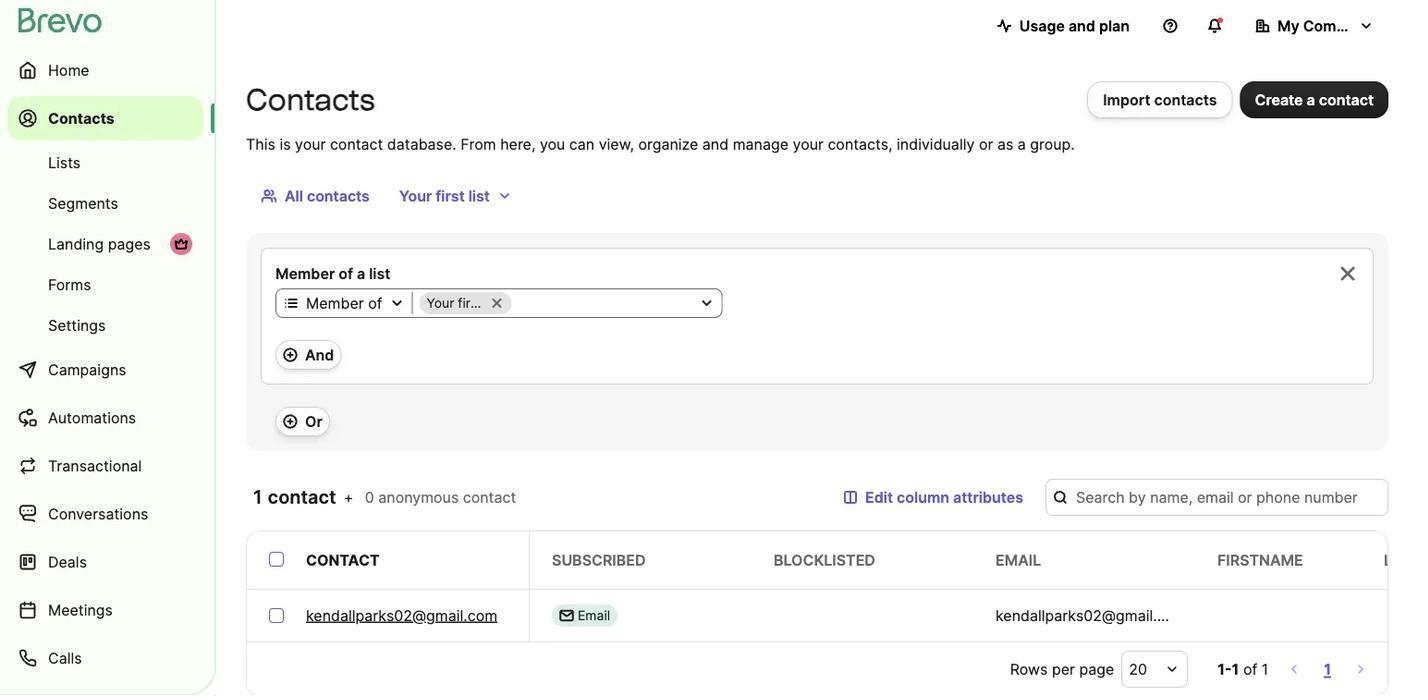 Task type: describe. For each thing, give the bounding box(es) containing it.
meetings link
[[7, 588, 203, 632]]

manage
[[733, 135, 789, 153]]

deals
[[48, 553, 87, 571]]

+
[[344, 488, 353, 506]]

this is your contact database. from here, you can view, organize and manage your contacts, individually or as a group.
[[246, 135, 1075, 153]]

1-
[[1218, 660, 1232, 678]]

contacts for import contacts
[[1154, 91, 1217, 109]]

organize
[[638, 135, 698, 153]]

1-1 of 1
[[1218, 660, 1268, 678]]

member for member of a list
[[275, 264, 335, 282]]

per
[[1052, 660, 1075, 678]]

member of button
[[276, 292, 412, 314]]

usage and plan
[[1019, 17, 1130, 35]]

company
[[1303, 17, 1371, 35]]

email
[[996, 551, 1041, 569]]

left___rvooi image
[[174, 237, 189, 251]]

0 horizontal spatial a
[[357, 264, 365, 282]]

or
[[305, 412, 322, 430]]

my
[[1278, 17, 1299, 35]]

segments
[[48, 194, 118, 212]]

edit column attributes
[[865, 488, 1023, 506]]

calls
[[48, 649, 82, 667]]

forms link
[[7, 266, 203, 303]]

2 your from the left
[[793, 135, 824, 153]]

1 kendallparks02@gmail.com from the left
[[306, 606, 497, 624]]

all
[[285, 187, 303, 205]]

edit
[[865, 488, 893, 506]]

can
[[569, 135, 595, 153]]

rows per page
[[1010, 660, 1114, 678]]

20 button
[[1122, 651, 1188, 688]]

meetings
[[48, 601, 113, 619]]

view,
[[599, 135, 634, 153]]

my company
[[1278, 17, 1371, 35]]

transactional link
[[7, 444, 203, 488]]

first inside button
[[436, 187, 465, 205]]

my company button
[[1241, 7, 1388, 44]]

pages
[[108, 235, 151, 253]]

group.
[[1030, 135, 1075, 153]]

landing pages link
[[7, 226, 203, 263]]

as
[[997, 135, 1013, 153]]

last
[[1384, 551, 1418, 569]]

member of
[[306, 294, 382, 312]]

home link
[[7, 48, 203, 92]]

email
[[578, 608, 610, 624]]

Search by name, email or phone number search field
[[1046, 479, 1388, 516]]

and
[[305, 346, 334, 364]]

1 right "20" popup button
[[1232, 660, 1239, 678]]

blocklisted
[[774, 551, 875, 569]]

your first list button
[[413, 292, 721, 314]]

contacts link
[[7, 96, 203, 141]]

plan
[[1099, 17, 1130, 35]]

conversations link
[[7, 492, 203, 536]]

is
[[280, 135, 291, 153]]

this
[[246, 135, 275, 153]]

contact up all contacts
[[330, 135, 383, 153]]

subscribed
[[552, 551, 646, 569]]

and inside usage and plan 'button'
[[1069, 17, 1095, 35]]

you
[[540, 135, 565, 153]]

first inside popup button
[[458, 295, 482, 311]]

0 horizontal spatial contacts
[[48, 109, 114, 127]]

2 kendallparks02@gmail.com from the left
[[996, 606, 1187, 624]]

1 inside button
[[1324, 660, 1331, 678]]

1 horizontal spatial contacts
[[246, 82, 375, 117]]

database.
[[387, 135, 456, 153]]

column
[[897, 488, 949, 506]]

all contacts
[[285, 187, 370, 205]]

kendallparks02@gmail.com link
[[306, 605, 497, 627]]

and button
[[275, 340, 342, 370]]

attributes
[[953, 488, 1023, 506]]

forms
[[48, 275, 91, 294]]

from
[[461, 135, 496, 153]]

landing
[[48, 235, 104, 253]]

1 your from the left
[[295, 135, 326, 153]]

your inside button
[[399, 187, 432, 205]]

here,
[[500, 135, 536, 153]]



Task type: locate. For each thing, give the bounding box(es) containing it.
2 vertical spatial of
[[1243, 660, 1257, 678]]

create a contact button
[[1240, 81, 1388, 118]]

1 horizontal spatial a
[[1018, 135, 1026, 153]]

a up member of
[[357, 264, 365, 282]]

deals link
[[7, 540, 203, 584]]

list inside popup button
[[486, 295, 503, 311]]

and
[[1069, 17, 1095, 35], [702, 135, 729, 153]]

0 vertical spatial member
[[275, 264, 335, 282]]

1 horizontal spatial and
[[1069, 17, 1095, 35]]

0 vertical spatial contacts
[[1154, 91, 1217, 109]]

contacts for all contacts
[[307, 187, 370, 205]]

transactional
[[48, 457, 142, 475]]

and left plan at the top of page
[[1069, 17, 1095, 35]]

list inside button
[[468, 187, 490, 205]]

2 horizontal spatial a
[[1307, 91, 1315, 109]]

contacts right import
[[1154, 91, 1217, 109]]

1 horizontal spatial contacts
[[1154, 91, 1217, 109]]

conversations
[[48, 505, 148, 523]]

1 vertical spatial contacts
[[307, 187, 370, 205]]

campaigns link
[[7, 348, 203, 392]]

import contacts
[[1103, 91, 1217, 109]]

0 vertical spatial your
[[399, 187, 432, 205]]

of for member of a list
[[339, 264, 353, 282]]

1 vertical spatial and
[[702, 135, 729, 153]]

1 horizontal spatial of
[[368, 294, 382, 312]]

1 vertical spatial first
[[458, 295, 482, 311]]

2 vertical spatial a
[[357, 264, 365, 282]]

member down 'member of a list'
[[306, 294, 364, 312]]

landing pages
[[48, 235, 151, 253]]

1 horizontal spatial your
[[793, 135, 824, 153]]

anonymous
[[378, 488, 459, 506]]

rows
[[1010, 660, 1048, 678]]

member of a list
[[275, 264, 390, 282]]

0 vertical spatial your first list
[[399, 187, 490, 205]]

edit column attributes button
[[828, 479, 1038, 516]]

your first list inside popup button
[[427, 295, 503, 311]]

20
[[1129, 660, 1147, 678]]

create a contact
[[1255, 91, 1374, 109]]

of down 'member of a list'
[[368, 294, 382, 312]]

1 right "1-1 of 1"
[[1324, 660, 1331, 678]]

usage
[[1019, 17, 1065, 35]]

contact
[[306, 551, 380, 569]]

import
[[1103, 91, 1151, 109]]

your
[[295, 135, 326, 153], [793, 135, 824, 153]]

a right create
[[1307, 91, 1315, 109]]

contact inside button
[[1319, 91, 1374, 109]]

2 horizontal spatial of
[[1243, 660, 1257, 678]]

1 vertical spatial your first list
[[427, 295, 503, 311]]

member for member of
[[306, 294, 364, 312]]

1 button
[[1320, 656, 1335, 682]]

member inside button
[[306, 294, 364, 312]]

or button
[[275, 407, 330, 436]]

contacts right "all"
[[307, 187, 370, 205]]

0 horizontal spatial contacts
[[307, 187, 370, 205]]

0 vertical spatial of
[[339, 264, 353, 282]]

page
[[1079, 660, 1114, 678]]

of
[[339, 264, 353, 282], [368, 294, 382, 312], [1243, 660, 1257, 678]]

1
[[253, 486, 263, 508], [1232, 660, 1239, 678], [1262, 660, 1268, 678], [1324, 660, 1331, 678]]

create
[[1255, 91, 1303, 109]]

member
[[275, 264, 335, 282], [306, 294, 364, 312]]

of up member of
[[339, 264, 353, 282]]

your first list button
[[384, 177, 527, 214]]

2 vertical spatial list
[[486, 295, 503, 311]]

campaigns
[[48, 361, 126, 379]]

import contacts button
[[1087, 81, 1233, 118]]

and left manage
[[702, 135, 729, 153]]

all contacts button
[[246, 177, 384, 214]]

or
[[979, 135, 993, 153]]

0 vertical spatial and
[[1069, 17, 1095, 35]]

calls link
[[7, 636, 203, 680]]

0 horizontal spatial and
[[702, 135, 729, 153]]

settings link
[[7, 307, 203, 344]]

your inside popup button
[[427, 295, 454, 311]]

list
[[468, 187, 490, 205], [369, 264, 390, 282], [486, 295, 503, 311]]

contacts
[[246, 82, 375, 117], [48, 109, 114, 127]]

1 horizontal spatial kendallparks02@gmail.com
[[996, 606, 1187, 624]]

usage and plan button
[[982, 7, 1144, 44]]

segments link
[[7, 185, 203, 222]]

settings
[[48, 316, 106, 334]]

kendallparks02@gmail.com
[[306, 606, 497, 624], [996, 606, 1187, 624]]

automations
[[48, 409, 136, 427]]

1 vertical spatial member
[[306, 294, 364, 312]]

home
[[48, 61, 89, 79]]

contact left +
[[268, 486, 336, 508]]

1 contact + 0 anonymous contact
[[253, 486, 516, 508]]

your first list
[[399, 187, 490, 205], [427, 295, 503, 311]]

contact right create
[[1319, 91, 1374, 109]]

1 right 1-
[[1262, 660, 1268, 678]]

1 vertical spatial of
[[368, 294, 382, 312]]

lists
[[48, 153, 81, 171]]

0 horizontal spatial your
[[295, 135, 326, 153]]

a inside button
[[1307, 91, 1315, 109]]

your
[[399, 187, 432, 205], [427, 295, 454, 311]]

contacts,
[[828, 135, 893, 153]]

0 horizontal spatial kendallparks02@gmail.com
[[306, 606, 497, 624]]

left___c25ys image
[[559, 608, 574, 623]]

of right 1-
[[1243, 660, 1257, 678]]

1 vertical spatial a
[[1018, 135, 1026, 153]]

lists link
[[7, 144, 203, 181]]

firstname
[[1217, 551, 1303, 569]]

your first list inside button
[[399, 187, 490, 205]]

0 vertical spatial list
[[468, 187, 490, 205]]

kendallparks02@gmail.com down contact
[[306, 606, 497, 624]]

contacts up lists
[[48, 109, 114, 127]]

of for member of
[[368, 294, 382, 312]]

kendallparks02@gmail.com up page
[[996, 606, 1187, 624]]

1 vertical spatial your
[[427, 295, 454, 311]]

contacts
[[1154, 91, 1217, 109], [307, 187, 370, 205]]

0 vertical spatial a
[[1307, 91, 1315, 109]]

a
[[1307, 91, 1315, 109], [1018, 135, 1026, 153], [357, 264, 365, 282]]

member up member of
[[275, 264, 335, 282]]

1 vertical spatial list
[[369, 264, 390, 282]]

first
[[436, 187, 465, 205], [458, 295, 482, 311]]

automations link
[[7, 396, 203, 440]]

your right is on the left top of the page
[[295, 135, 326, 153]]

0
[[365, 488, 374, 506]]

contact right anonymous
[[463, 488, 516, 506]]

0 horizontal spatial of
[[339, 264, 353, 282]]

of inside member of button
[[368, 294, 382, 312]]

your right manage
[[793, 135, 824, 153]]

contacts up is on the left top of the page
[[246, 82, 375, 117]]

0 vertical spatial first
[[436, 187, 465, 205]]

contact inside 1 contact + 0 anonymous contact
[[463, 488, 516, 506]]

individually
[[897, 135, 975, 153]]

a right as
[[1018, 135, 1026, 153]]

1 left +
[[253, 486, 263, 508]]



Task type: vqa. For each thing, say whether or not it's contained in the screenshot.
'landing' at the left of the page
yes



